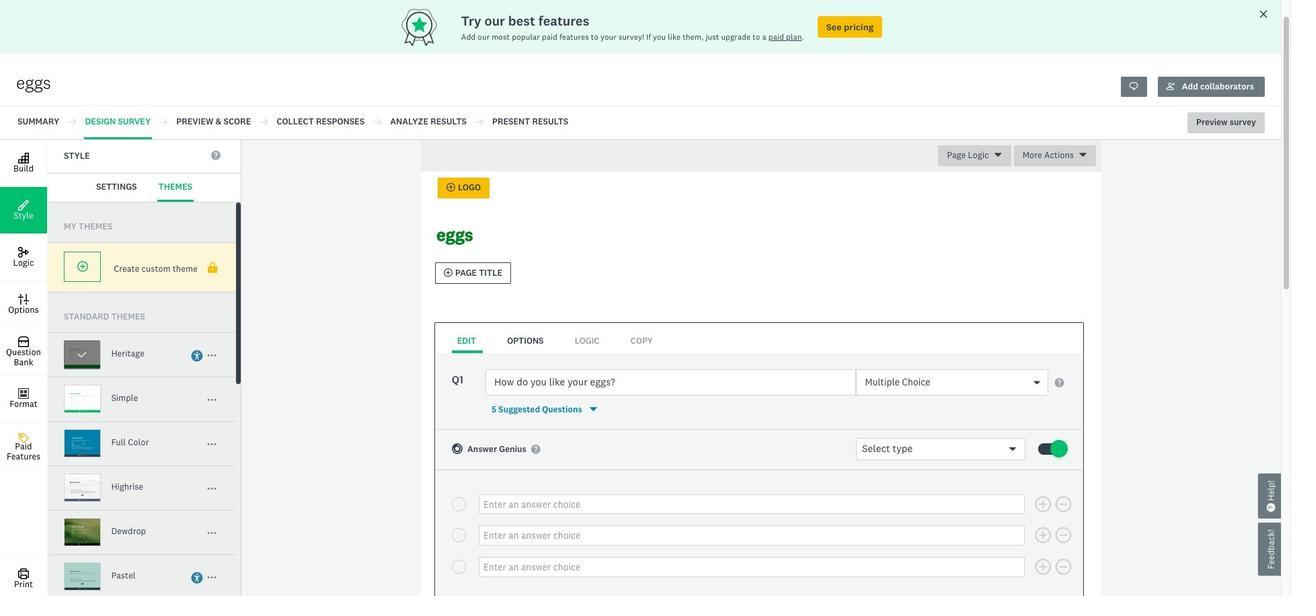 Task type: vqa. For each thing, say whether or not it's contained in the screenshot.
rewards image
yes



Task type: locate. For each thing, give the bounding box(es) containing it.
None radio
[[452, 497, 466, 511], [452, 528, 466, 543], [452, 497, 466, 511], [452, 528, 466, 543]]

None radio
[[452, 560, 466, 574]]



Task type: describe. For each thing, give the bounding box(es) containing it.
rewards image
[[399, 5, 461, 49]]



